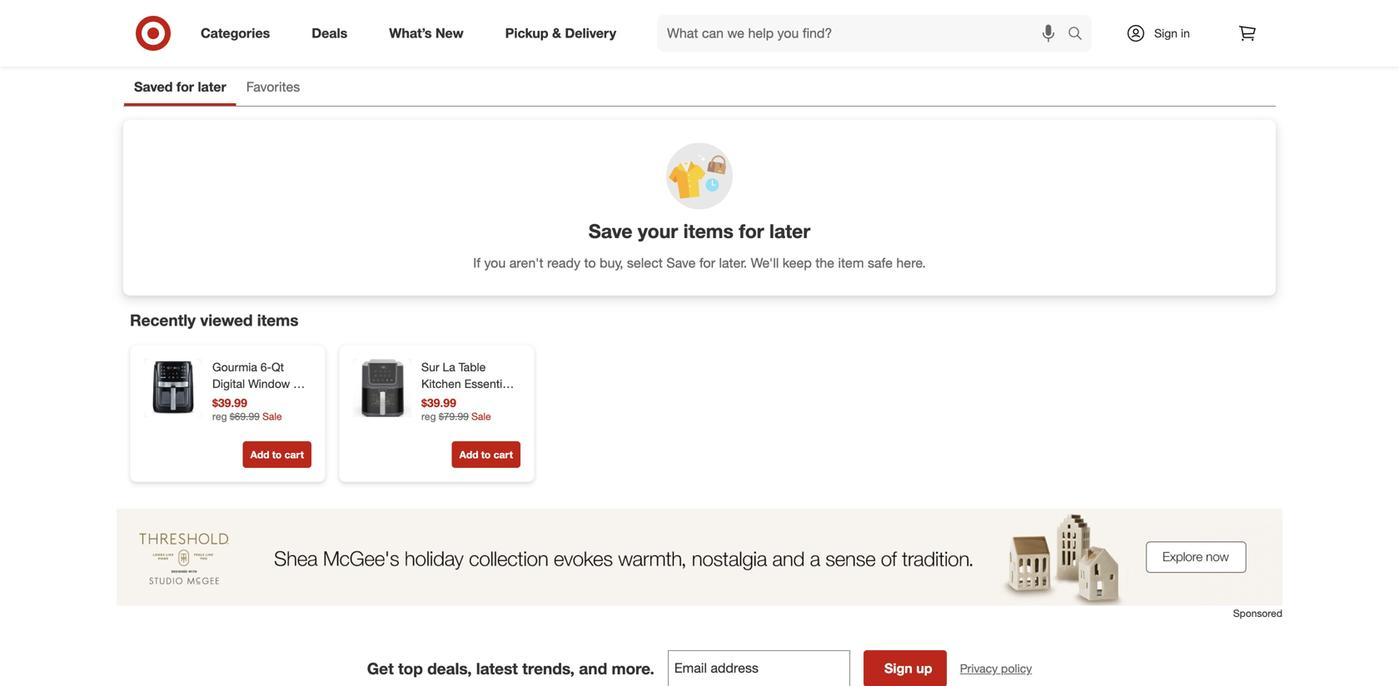 Task type: describe. For each thing, give the bounding box(es) containing it.
add to cart for gourmia 6-qt digital window air fryer with 12 presets & guided cooking black
[[251, 449, 304, 461]]

add to cart for sur la table kitchen essentials 5qt air fryer
[[460, 449, 513, 461]]

the
[[816, 255, 835, 271]]

items for your
[[684, 220, 734, 243]]

ready
[[547, 255, 581, 271]]

favorites
[[246, 79, 300, 95]]

deals link
[[298, 15, 369, 52]]

reg for fryer
[[212, 410, 227, 423]]

2 vertical spatial for
[[700, 255, 716, 271]]

$39.99 reg $79.99 sale
[[422, 396, 491, 423]]

$39.99 reg $69.99 sale
[[212, 396, 282, 423]]

$39.99 for air
[[422, 396, 457, 410]]

favorites link
[[236, 71, 310, 106]]

pickup & delivery link
[[491, 15, 638, 52]]

cart for sur la table kitchen essentials 5qt air fryer
[[494, 449, 513, 461]]

sur la table kitchen essentials 5qt air fryer
[[422, 360, 517, 408]]

top
[[398, 659, 423, 679]]

$69.99
[[230, 410, 260, 423]]

you
[[485, 255, 506, 271]]

sign for sign up
[[885, 661, 913, 677]]

advertisement region
[[117, 509, 1283, 607]]

sign up
[[885, 661, 933, 677]]

saved for later
[[134, 79, 226, 95]]

saved
[[134, 79, 173, 95]]

& inside gourmia 6-qt digital window air fryer with 12 presets & guided cooking black
[[255, 410, 262, 425]]

air inside gourmia 6-qt digital window air fryer with 12 presets & guided cooking black
[[293, 377, 307, 391]]

6-
[[261, 360, 272, 375]]

add for fryer
[[460, 449, 479, 461]]

up
[[917, 661, 933, 677]]

1 horizontal spatial later
[[770, 220, 811, 243]]

sale for with
[[263, 410, 282, 423]]

1 horizontal spatial save
[[667, 255, 696, 271]]

fryer inside gourmia 6-qt digital window air fryer with 12 presets & guided cooking black
[[212, 393, 239, 408]]

cooking
[[212, 427, 256, 441]]

new
[[436, 25, 464, 41]]

sign in
[[1155, 26, 1191, 40]]

in
[[1182, 26, 1191, 40]]

to for gourmia 6-qt digital window air fryer with 12 presets & guided cooking black
[[272, 449, 282, 461]]

1 vertical spatial for
[[739, 220, 765, 243]]

0 horizontal spatial save
[[589, 220, 633, 243]]

if you aren't ready to buy, select save for later. we'll keep the item safe here.
[[473, 255, 926, 271]]

privacy
[[961, 662, 998, 676]]

0 vertical spatial for
[[177, 79, 194, 95]]

with
[[242, 393, 264, 408]]

if
[[473, 255, 481, 271]]

air inside sur la table kitchen essentials 5qt air fryer
[[442, 393, 456, 408]]

privacy policy
[[961, 662, 1033, 676]]

add for with
[[251, 449, 269, 461]]

item
[[839, 255, 865, 271]]

pickup
[[506, 25, 549, 41]]

reg for air
[[422, 410, 436, 423]]

5qt
[[422, 393, 439, 408]]

buy,
[[600, 255, 624, 271]]

policy
[[1002, 662, 1033, 676]]

sign up button
[[864, 651, 947, 687]]

12
[[267, 393, 280, 408]]

& inside 'pickup & delivery' link
[[552, 25, 562, 41]]

presets
[[212, 410, 252, 425]]

sign for sign in
[[1155, 26, 1178, 40]]

trends,
[[523, 659, 575, 679]]

latest
[[476, 659, 518, 679]]



Task type: locate. For each thing, give the bounding box(es) containing it.
fryer up $79.99 at the bottom of page
[[459, 393, 486, 408]]

add to cart button down $79.99 at the bottom of page
[[452, 442, 521, 468]]

sponsored
[[1234, 608, 1283, 620]]

search
[[1061, 27, 1101, 43]]

1 vertical spatial air
[[442, 393, 456, 408]]

1 horizontal spatial fryer
[[459, 393, 486, 408]]

save right 'select'
[[667, 255, 696, 271]]

la
[[443, 360, 456, 375]]

keep
[[783, 255, 812, 271]]

add to cart button
[[243, 442, 312, 468], [452, 442, 521, 468]]

$79.99
[[439, 410, 469, 423]]

for
[[177, 79, 194, 95], [739, 220, 765, 243], [700, 255, 716, 271]]

2 add from the left
[[460, 449, 479, 461]]

1 horizontal spatial add
[[460, 449, 479, 461]]

sale for fryer
[[472, 410, 491, 423]]

1 cart from the left
[[285, 449, 304, 461]]

add
[[251, 449, 269, 461], [460, 449, 479, 461]]

get
[[367, 659, 394, 679]]

0 horizontal spatial later
[[198, 79, 226, 95]]

0 horizontal spatial cart
[[285, 449, 304, 461]]

delivery
[[565, 25, 617, 41]]

air right window
[[293, 377, 307, 391]]

0 vertical spatial items
[[684, 220, 734, 243]]

0 horizontal spatial add to cart
[[251, 449, 304, 461]]

$39.99 inside $39.99 reg $79.99 sale
[[422, 396, 457, 410]]

1 horizontal spatial for
[[700, 255, 716, 271]]

kitchen
[[422, 377, 461, 391]]

0 horizontal spatial $39.99
[[212, 396, 247, 410]]

what's new link
[[375, 15, 485, 52]]

0 vertical spatial save
[[589, 220, 633, 243]]

2 reg from the left
[[422, 410, 436, 423]]

add to cart button down black
[[243, 442, 312, 468]]

1 horizontal spatial reg
[[422, 410, 436, 423]]

for left later.
[[700, 255, 716, 271]]

to
[[585, 255, 596, 271], [272, 449, 282, 461], [481, 449, 491, 461]]

1 add to cart from the left
[[251, 449, 304, 461]]

privacy policy link
[[961, 661, 1033, 678]]

safe
[[868, 255, 893, 271]]

& right pickup
[[552, 25, 562, 41]]

1 horizontal spatial add to cart button
[[452, 442, 521, 468]]

0 horizontal spatial air
[[293, 377, 307, 391]]

2 sale from the left
[[472, 410, 491, 423]]

1 horizontal spatial add to cart
[[460, 449, 513, 461]]

categories link
[[187, 15, 291, 52]]

what's
[[389, 25, 432, 41]]

later.
[[719, 255, 748, 271]]

1 vertical spatial &
[[255, 410, 262, 425]]

sale right $79.99 at the bottom of page
[[472, 410, 491, 423]]

air
[[293, 377, 307, 391], [442, 393, 456, 408]]

empty cart bullseye image
[[574, 0, 825, 41]]

cart
[[285, 449, 304, 461], [494, 449, 513, 461]]

add to cart down $79.99 at the bottom of page
[[460, 449, 513, 461]]

add to cart button for sur la table kitchen essentials 5qt air fryer
[[452, 442, 521, 468]]

1 vertical spatial save
[[667, 255, 696, 271]]

to down black
[[272, 449, 282, 461]]

items up the qt
[[257, 311, 299, 330]]

fryer inside sur la table kitchen essentials 5qt air fryer
[[459, 393, 486, 408]]

1 add to cart button from the left
[[243, 442, 312, 468]]

air up $79.99 at the bottom of page
[[442, 393, 456, 408]]

sur la table kitchen essentials 5qt air fryer image
[[353, 359, 412, 418], [353, 359, 412, 418]]

cart for gourmia 6-qt digital window air fryer with 12 presets & guided cooking black
[[285, 449, 304, 461]]

deals
[[312, 25, 348, 41]]

later
[[198, 79, 226, 95], [770, 220, 811, 243]]

get top deals, latest trends, and more.
[[367, 659, 655, 679]]

0 horizontal spatial to
[[272, 449, 282, 461]]

2 $39.99 from the left
[[422, 396, 457, 410]]

cart down essentials
[[494, 449, 513, 461]]

essentials
[[465, 377, 517, 391]]

reg inside $39.99 reg $69.99 sale
[[212, 410, 227, 423]]

1 horizontal spatial to
[[481, 449, 491, 461]]

add down $79.99 at the bottom of page
[[460, 449, 479, 461]]

1 vertical spatial sign
[[885, 661, 913, 677]]

to for sur la table kitchen essentials 5qt air fryer
[[481, 449, 491, 461]]

categories
[[201, 25, 270, 41]]

$39.99 down 'kitchen'
[[422, 396, 457, 410]]

later up keep
[[770, 220, 811, 243]]

0 vertical spatial sign
[[1155, 26, 1178, 40]]

qt
[[272, 360, 284, 375]]

1 sale from the left
[[263, 410, 282, 423]]

save your items for later
[[589, 220, 811, 243]]

0 horizontal spatial reg
[[212, 410, 227, 423]]

& down with
[[255, 410, 262, 425]]

1 horizontal spatial &
[[552, 25, 562, 41]]

1 horizontal spatial sale
[[472, 410, 491, 423]]

sign in link
[[1112, 15, 1217, 52]]

sign left up
[[885, 661, 913, 677]]

2 horizontal spatial for
[[739, 220, 765, 243]]

add to cart down black
[[251, 449, 304, 461]]

for up we'll
[[739, 220, 765, 243]]

$39.99 inside $39.99 reg $69.99 sale
[[212, 396, 247, 410]]

1 fryer from the left
[[212, 393, 239, 408]]

sign
[[1155, 26, 1178, 40], [885, 661, 913, 677]]

0 horizontal spatial add
[[251, 449, 269, 461]]

items up if you aren't ready to buy, select save for later. we'll keep the item safe here. at the top
[[684, 220, 734, 243]]

what's new
[[389, 25, 464, 41]]

save
[[589, 220, 633, 243], [667, 255, 696, 271]]

0 horizontal spatial items
[[257, 311, 299, 330]]

gourmia 6-qt digital window air fryer with 12 presets & guided cooking black image
[[144, 359, 202, 418], [144, 359, 202, 418]]

What can we help you find? suggestions appear below search field
[[658, 15, 1072, 52]]

sale down the 12
[[263, 410, 282, 423]]

fryer
[[212, 393, 239, 408], [459, 393, 486, 408]]

later down categories on the top of page
[[198, 79, 226, 95]]

guided
[[266, 410, 304, 425]]

saved for later link
[[124, 71, 236, 106]]

0 horizontal spatial sale
[[263, 410, 282, 423]]

add to cart button for gourmia 6-qt digital window air fryer with 12 presets & guided cooking black
[[243, 442, 312, 468]]

reg inside $39.99 reg $79.99 sale
[[422, 410, 436, 423]]

1 vertical spatial items
[[257, 311, 299, 330]]

1 $39.99 from the left
[[212, 396, 247, 410]]

0 horizontal spatial fryer
[[212, 393, 239, 408]]

here.
[[897, 255, 926, 271]]

$39.99 for fryer
[[212, 396, 247, 410]]

2 add to cart from the left
[[460, 449, 513, 461]]

gourmia 6-qt digital window air fryer with 12 presets & guided cooking black
[[212, 360, 307, 441]]

&
[[552, 25, 562, 41], [255, 410, 262, 425]]

window
[[248, 377, 290, 391]]

0 vertical spatial air
[[293, 377, 307, 391]]

2 add to cart button from the left
[[452, 442, 521, 468]]

to left "buy,"
[[585, 255, 596, 271]]

for right saved
[[177, 79, 194, 95]]

more.
[[612, 659, 655, 679]]

black
[[259, 427, 288, 441]]

0 vertical spatial &
[[552, 25, 562, 41]]

0 horizontal spatial for
[[177, 79, 194, 95]]

recently
[[130, 311, 196, 330]]

table
[[459, 360, 486, 375]]

0 horizontal spatial sign
[[885, 661, 913, 677]]

deals,
[[428, 659, 472, 679]]

sur
[[422, 360, 440, 375]]

recently viewed items
[[130, 311, 299, 330]]

pickup & delivery
[[506, 25, 617, 41]]

0 horizontal spatial add to cart button
[[243, 442, 312, 468]]

sur la table kitchen essentials 5qt air fryer link
[[422, 359, 517, 408]]

save up "buy,"
[[589, 220, 633, 243]]

we'll
[[751, 255, 779, 271]]

$39.99 down digital
[[212, 396, 247, 410]]

gourmia
[[212, 360, 257, 375]]

sign left in on the top right
[[1155, 26, 1178, 40]]

and
[[579, 659, 608, 679]]

1 horizontal spatial cart
[[494, 449, 513, 461]]

2 cart from the left
[[494, 449, 513, 461]]

sign inside button
[[885, 661, 913, 677]]

items for viewed
[[257, 311, 299, 330]]

1 vertical spatial later
[[770, 220, 811, 243]]

to down $39.99 reg $79.99 sale
[[481, 449, 491, 461]]

1 reg from the left
[[212, 410, 227, 423]]

sale inside $39.99 reg $69.99 sale
[[263, 410, 282, 423]]

2 horizontal spatial to
[[585, 255, 596, 271]]

reg down 5qt at the bottom of the page
[[422, 410, 436, 423]]

0 vertical spatial later
[[198, 79, 226, 95]]

add down black
[[251, 449, 269, 461]]

1 horizontal spatial sign
[[1155, 26, 1178, 40]]

items
[[684, 220, 734, 243], [257, 311, 299, 330]]

cart down black
[[285, 449, 304, 461]]

fryer down digital
[[212, 393, 239, 408]]

1 add from the left
[[251, 449, 269, 461]]

reg
[[212, 410, 227, 423], [422, 410, 436, 423]]

1 horizontal spatial air
[[442, 393, 456, 408]]

select
[[627, 255, 663, 271]]

reg up cooking
[[212, 410, 227, 423]]

viewed
[[200, 311, 253, 330]]

add to cart
[[251, 449, 304, 461], [460, 449, 513, 461]]

2 fryer from the left
[[459, 393, 486, 408]]

sale
[[263, 410, 282, 423], [472, 410, 491, 423]]

your
[[638, 220, 679, 243]]

digital
[[212, 377, 245, 391]]

1 horizontal spatial items
[[684, 220, 734, 243]]

None text field
[[668, 651, 851, 687]]

1 horizontal spatial $39.99
[[422, 396, 457, 410]]

$39.99
[[212, 396, 247, 410], [422, 396, 457, 410]]

aren't
[[510, 255, 544, 271]]

0 horizontal spatial &
[[255, 410, 262, 425]]

gourmia 6-qt digital window air fryer with 12 presets & guided cooking black link
[[212, 359, 308, 441]]

sale inside $39.99 reg $79.99 sale
[[472, 410, 491, 423]]

search button
[[1061, 15, 1101, 55]]



Task type: vqa. For each thing, say whether or not it's contained in the screenshot.
1 offer available
no



